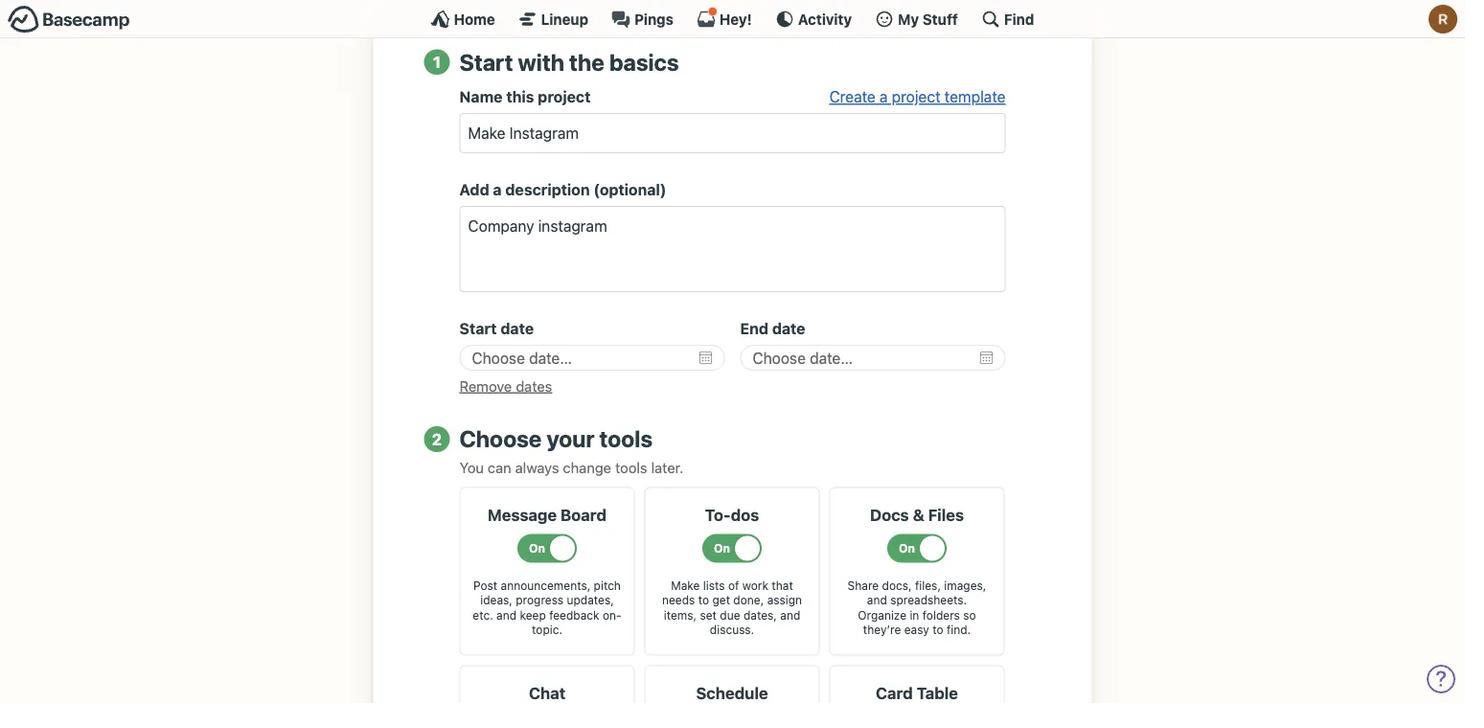 Task type: locate. For each thing, give the bounding box(es) containing it.
date right end
[[772, 320, 806, 338]]

with
[[518, 48, 565, 75]]

1 vertical spatial a
[[493, 181, 502, 199]]

to down folders
[[933, 624, 944, 637]]

to up set
[[699, 594, 710, 607]]

choose date… field for end date
[[741, 345, 1006, 371]]

a for create
[[880, 88, 888, 106]]

announcements,
[[501, 579, 591, 592]]

message board
[[488, 506, 607, 524]]

1 vertical spatial to
[[933, 624, 944, 637]]

1 horizontal spatial a
[[880, 88, 888, 106]]

to-
[[705, 506, 731, 524]]

Choose date… field
[[460, 345, 725, 371], [741, 345, 1006, 371]]

change
[[563, 459, 612, 476]]

hey!
[[720, 11, 752, 27]]

(optional)
[[594, 181, 667, 199]]

date
[[501, 320, 534, 338], [772, 320, 806, 338]]

choose
[[460, 426, 542, 452]]

1 project from the left
[[538, 88, 591, 106]]

stuff
[[923, 11, 959, 27]]

etc.
[[473, 609, 493, 622]]

ruby image
[[1429, 5, 1458, 34]]

date for start date
[[501, 320, 534, 338]]

lists
[[703, 579, 725, 592]]

project down start with the basics
[[538, 88, 591, 106]]

1 horizontal spatial date
[[772, 320, 806, 338]]

ideas,
[[481, 594, 513, 607]]

1 horizontal spatial to
[[933, 624, 944, 637]]

your
[[547, 426, 595, 452]]

Name this project text field
[[460, 113, 1006, 154]]

share docs, files, images, and spreadsheets. organize in folders so they're easy to find.
[[848, 579, 987, 637]]

add
[[460, 181, 490, 199]]

assign
[[768, 594, 802, 607]]

post announcements, pitch ideas, progress updates, etc. and keep feedback on- topic.
[[473, 579, 622, 637]]

in
[[910, 609, 920, 622]]

start up remove
[[460, 320, 497, 338]]

2 horizontal spatial and
[[867, 594, 888, 607]]

0 horizontal spatial date
[[501, 320, 534, 338]]

&
[[913, 506, 925, 524]]

files,
[[915, 579, 941, 592]]

end date
[[741, 320, 806, 338]]

date for end date
[[772, 320, 806, 338]]

so
[[964, 609, 977, 622]]

work
[[743, 579, 769, 592]]

project for this
[[538, 88, 591, 106]]

table
[[917, 684, 959, 703]]

start for start date
[[460, 320, 497, 338]]

files
[[929, 506, 964, 524]]

1 horizontal spatial choose date… field
[[741, 345, 1006, 371]]

they're
[[864, 624, 901, 637]]

you
[[460, 459, 484, 476]]

end
[[741, 320, 769, 338]]

to
[[699, 594, 710, 607], [933, 624, 944, 637]]

activity link
[[775, 10, 852, 29]]

keep
[[520, 609, 546, 622]]

1 start from the top
[[460, 48, 513, 75]]

board
[[561, 506, 607, 524]]

name
[[460, 88, 503, 106]]

choose date… field for start date
[[460, 345, 725, 371]]

topic.
[[532, 624, 563, 637]]

1 horizontal spatial project
[[892, 88, 941, 106]]

2 date from the left
[[772, 320, 806, 338]]

date up remove dates 'link'
[[501, 320, 534, 338]]

main element
[[0, 0, 1466, 38]]

tools up change
[[600, 426, 653, 452]]

updates,
[[567, 594, 614, 607]]

remove dates
[[460, 378, 553, 394]]

0 horizontal spatial choose date… field
[[460, 345, 725, 371]]

make lists of work that needs to get done, assign items, set due dates, and discuss.
[[662, 579, 802, 637]]

start with the basics
[[460, 48, 679, 75]]

remove
[[460, 378, 512, 394]]

and down assign
[[781, 609, 801, 622]]

project
[[538, 88, 591, 106], [892, 88, 941, 106]]

a right the create
[[880, 88, 888, 106]]

my stuff
[[898, 11, 959, 27]]

and up organize
[[867, 594, 888, 607]]

1 horizontal spatial and
[[781, 609, 801, 622]]

0 vertical spatial start
[[460, 48, 513, 75]]

1 vertical spatial start
[[460, 320, 497, 338]]

1 choose date… field from the left
[[460, 345, 725, 371]]

a
[[880, 88, 888, 106], [493, 181, 502, 199]]

Add a description (optional) text field
[[460, 206, 1006, 293]]

images,
[[945, 579, 987, 592]]

0 vertical spatial to
[[699, 594, 710, 607]]

start up name
[[460, 48, 513, 75]]

2 choose date… field from the left
[[741, 345, 1006, 371]]

the
[[570, 48, 605, 75]]

to inside share docs, files, images, and spreadsheets. organize in folders so they're easy to find.
[[933, 624, 944, 637]]

a right add
[[493, 181, 502, 199]]

hey! button
[[697, 7, 752, 29]]

1 date from the left
[[501, 320, 534, 338]]

description
[[506, 181, 590, 199]]

0 horizontal spatial project
[[538, 88, 591, 106]]

to-dos
[[705, 506, 759, 524]]

easy
[[905, 624, 930, 637]]

and
[[867, 594, 888, 607], [497, 609, 517, 622], [781, 609, 801, 622]]

2 start from the top
[[460, 320, 497, 338]]

start
[[460, 48, 513, 75], [460, 320, 497, 338]]

discuss.
[[710, 624, 755, 637]]

and down ideas,
[[497, 609, 517, 622]]

0 horizontal spatial a
[[493, 181, 502, 199]]

0 vertical spatial a
[[880, 88, 888, 106]]

0 horizontal spatial and
[[497, 609, 517, 622]]

message
[[488, 506, 557, 524]]

2 project from the left
[[892, 88, 941, 106]]

0 horizontal spatial to
[[699, 594, 710, 607]]

you can always change tools later.
[[460, 459, 684, 476]]

project left template
[[892, 88, 941, 106]]

and inside make lists of work that needs to get done, assign items, set due dates, and discuss.
[[781, 609, 801, 622]]

tools left later.
[[615, 459, 648, 476]]



Task type: describe. For each thing, give the bounding box(es) containing it.
always
[[515, 459, 559, 476]]

home link
[[431, 10, 495, 29]]

start for start with the basics
[[460, 48, 513, 75]]

due
[[720, 609, 741, 622]]

schedule
[[696, 684, 768, 703]]

find button
[[982, 10, 1035, 29]]

dates
[[516, 378, 553, 394]]

activity
[[798, 11, 852, 27]]

and inside share docs, files, images, and spreadsheets. organize in folders so they're easy to find.
[[867, 594, 888, 607]]

lineup link
[[518, 10, 589, 29]]

later.
[[651, 459, 684, 476]]

that
[[772, 579, 794, 592]]

docs
[[870, 506, 909, 524]]

dos
[[731, 506, 759, 524]]

get
[[713, 594, 731, 607]]

docs,
[[882, 579, 912, 592]]

project for a
[[892, 88, 941, 106]]

find.
[[947, 624, 971, 637]]

to inside make lists of work that needs to get done, assign items, set due dates, and discuss.
[[699, 594, 710, 607]]

my
[[898, 11, 920, 27]]

feedback
[[549, 609, 600, 622]]

needs
[[662, 594, 695, 607]]

post
[[474, 579, 498, 592]]

switch accounts image
[[8, 5, 130, 35]]

card
[[876, 684, 913, 703]]

1 vertical spatial tools
[[615, 459, 648, 476]]

add a description (optional)
[[460, 181, 667, 199]]

find
[[1005, 11, 1035, 27]]

dates,
[[744, 609, 777, 622]]

chat
[[529, 684, 566, 703]]

folders
[[923, 609, 960, 622]]

card table
[[876, 684, 959, 703]]

set
[[700, 609, 717, 622]]

create
[[830, 88, 876, 106]]

items,
[[664, 609, 697, 622]]

organize
[[858, 609, 907, 622]]

0 vertical spatial tools
[[600, 426, 653, 452]]

make
[[671, 579, 700, 592]]

remove dates link
[[460, 378, 553, 394]]

and inside post announcements, pitch ideas, progress updates, etc. and keep feedback on- topic.
[[497, 609, 517, 622]]

progress
[[516, 594, 564, 607]]

done,
[[734, 594, 764, 607]]

this
[[506, 88, 534, 106]]

a for add
[[493, 181, 502, 199]]

docs & files
[[870, 506, 964, 524]]

create a project template
[[830, 88, 1006, 106]]

template
[[945, 88, 1006, 106]]

pitch
[[594, 579, 621, 592]]

pings
[[635, 11, 674, 27]]

share
[[848, 579, 879, 592]]

start date
[[460, 320, 534, 338]]

my stuff button
[[875, 10, 959, 29]]

of
[[729, 579, 739, 592]]

spreadsheets.
[[891, 594, 967, 607]]

pings button
[[612, 10, 674, 29]]

1
[[433, 52, 441, 71]]

can
[[488, 459, 512, 476]]

2
[[432, 430, 442, 448]]

lineup
[[541, 11, 589, 27]]

on-
[[603, 609, 622, 622]]

create a project template link
[[830, 88, 1006, 106]]

choose your tools
[[460, 426, 653, 452]]

basics
[[610, 48, 679, 75]]

home
[[454, 11, 495, 27]]



Task type: vqa. For each thing, say whether or not it's contained in the screenshot.
LATER.
yes



